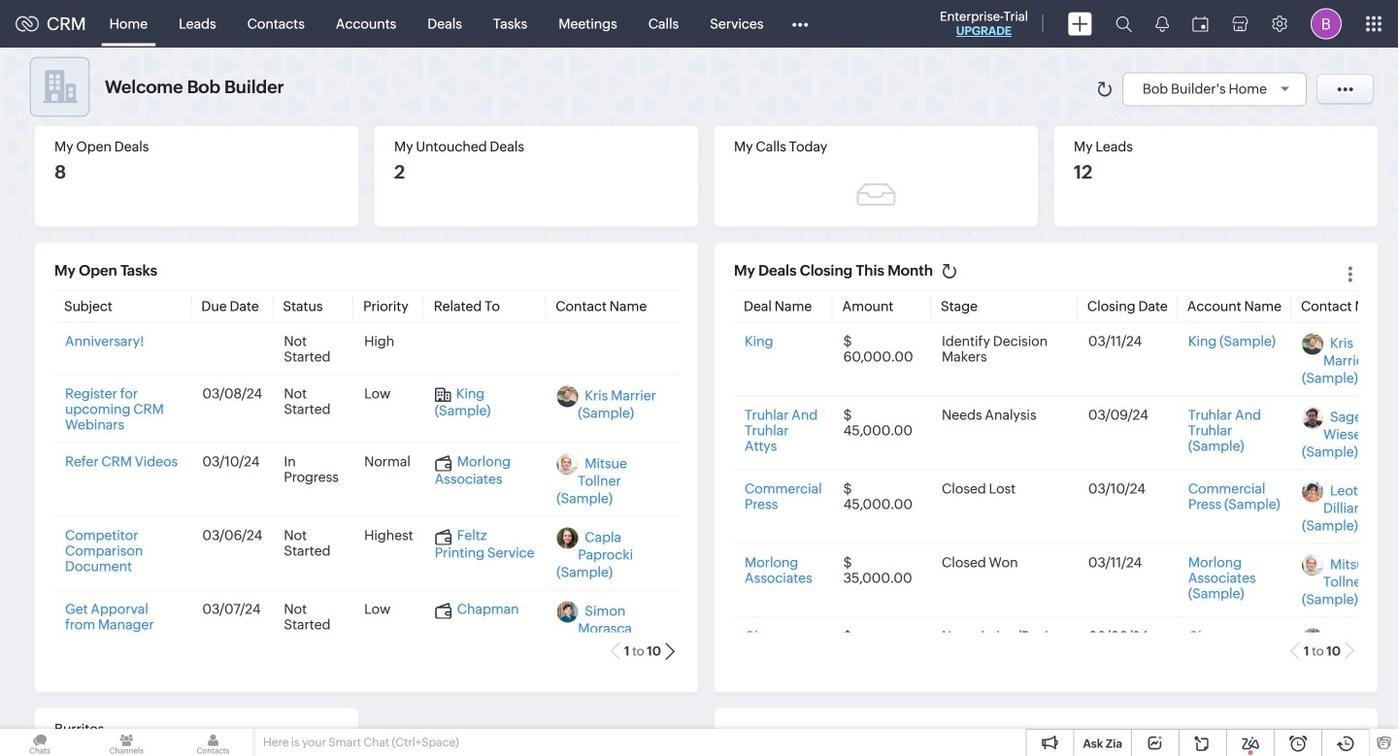 Task type: locate. For each thing, give the bounding box(es) containing it.
contacts image
[[173, 729, 253, 756]]

logo image
[[16, 16, 39, 32]]

signals image
[[1155, 16, 1169, 32]]

create menu image
[[1068, 12, 1092, 35]]

chats image
[[0, 729, 80, 756]]

profile element
[[1299, 0, 1353, 47]]



Task type: describe. For each thing, give the bounding box(es) containing it.
calendar image
[[1192, 16, 1209, 32]]

search image
[[1116, 16, 1132, 32]]

profile image
[[1311, 8, 1342, 39]]

search element
[[1104, 0, 1144, 48]]

create menu element
[[1056, 0, 1104, 47]]

channels image
[[87, 729, 166, 756]]

Other Modules field
[[779, 8, 821, 39]]

signals element
[[1144, 0, 1181, 48]]



